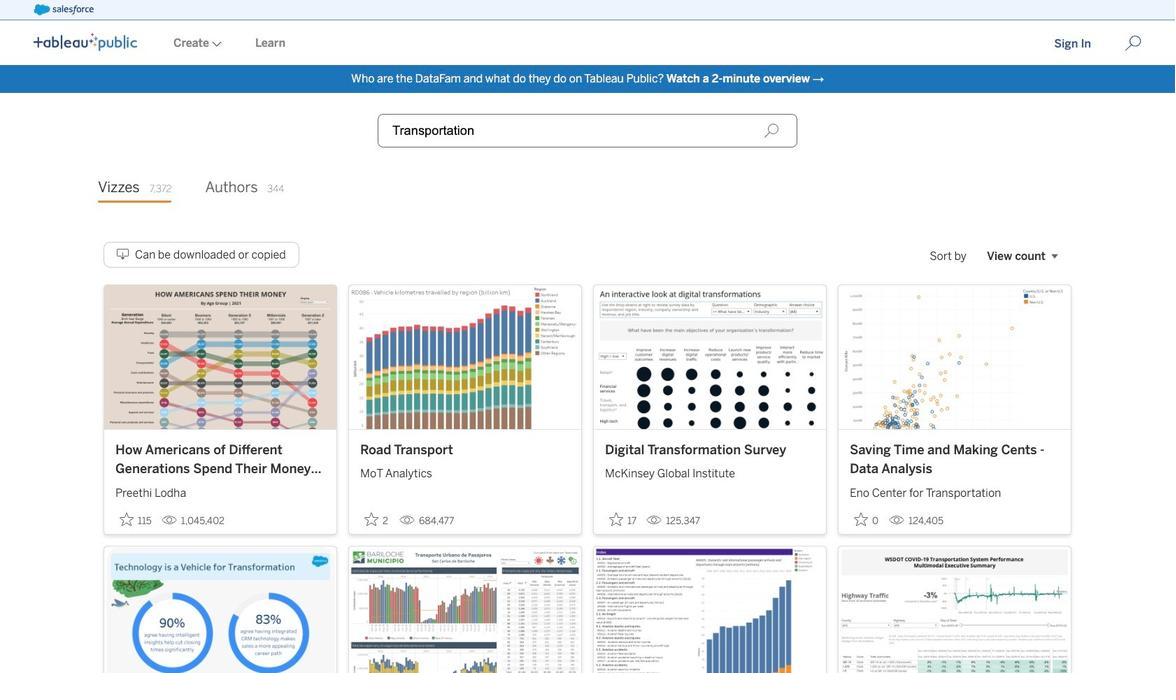 Task type: locate. For each thing, give the bounding box(es) containing it.
add favorite image for 4th add favorite button from right
[[120, 513, 134, 527]]

go to search image
[[1108, 35, 1159, 52]]

search image
[[764, 123, 779, 139]]

workbook thumbnail image
[[104, 285, 337, 429], [349, 285, 581, 429], [594, 285, 826, 429], [839, 285, 1071, 429], [104, 547, 337, 674], [349, 547, 581, 674], [594, 547, 826, 674], [839, 547, 1071, 674]]

1 horizontal spatial add favorite image
[[365, 513, 378, 527]]

Add Favorite button
[[115, 508, 156, 531], [360, 508, 394, 531], [605, 508, 641, 531], [850, 508, 884, 531]]

1 horizontal spatial add favorite image
[[854, 513, 868, 527]]

add favorite image for first add favorite button from the right
[[854, 513, 868, 527]]

add favorite image
[[609, 513, 623, 527], [854, 513, 868, 527]]

2 add favorite image from the left
[[365, 513, 378, 527]]

0 horizontal spatial add favorite image
[[120, 513, 134, 527]]

1 add favorite image from the left
[[120, 513, 134, 527]]

Search input field
[[378, 114, 798, 148]]

1 add favorite image from the left
[[609, 513, 623, 527]]

0 horizontal spatial add favorite image
[[609, 513, 623, 527]]

add favorite image for third add favorite button from right
[[365, 513, 378, 527]]

add favorite image
[[120, 513, 134, 527], [365, 513, 378, 527]]

2 add favorite button from the left
[[360, 508, 394, 531]]

1 add favorite button from the left
[[115, 508, 156, 531]]

2 add favorite image from the left
[[854, 513, 868, 527]]



Task type: describe. For each thing, give the bounding box(es) containing it.
add favorite image for 3rd add favorite button from the left
[[609, 513, 623, 527]]

4 add favorite button from the left
[[850, 508, 884, 531]]

3 add favorite button from the left
[[605, 508, 641, 531]]

create image
[[209, 41, 222, 47]]

logo image
[[34, 33, 137, 51]]

salesforce logo image
[[34, 4, 94, 15]]



Task type: vqa. For each thing, say whether or not it's contained in the screenshot.
Black American Firsts and the Achievement Gap Add Favorite button
no



